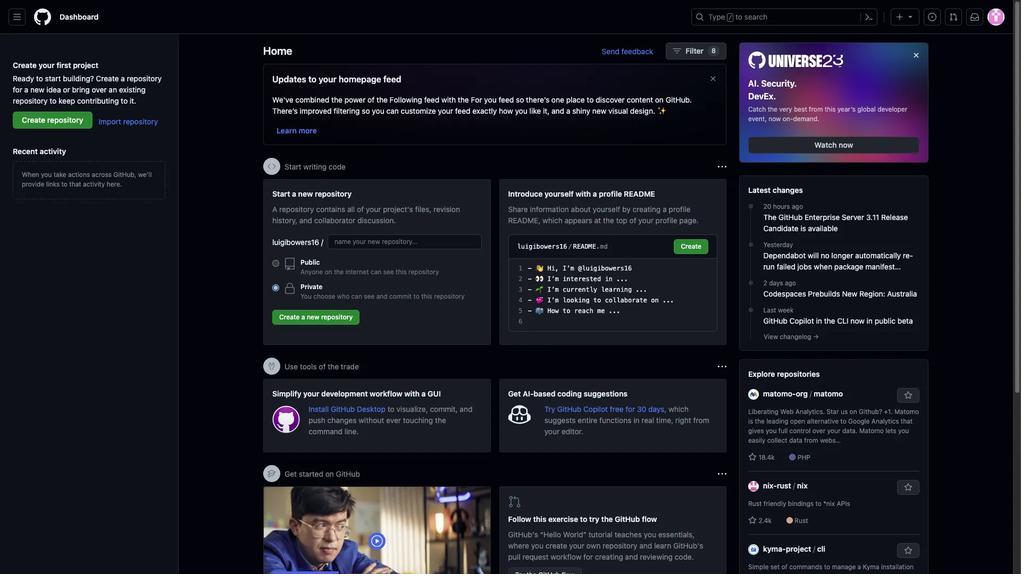 Task type: locate. For each thing, give the bounding box(es) containing it.
a inside explore repositories navigation
[[858, 563, 861, 571]]

now inside last week github copilot in the cli now in public beta
[[851, 316, 865, 325]]

this up "hello
[[533, 515, 547, 524]]

dashboard link
[[55, 9, 103, 26]]

activity up take
[[40, 147, 66, 156]]

...
[[617, 276, 628, 283], [636, 286, 647, 294], [663, 297, 674, 304], [609, 307, 621, 315]]

of right "power"
[[368, 95, 375, 104]]

rust up star icon
[[748, 500, 762, 508]]

2 vertical spatial can
[[351, 293, 362, 301]]

star this repository image
[[904, 483, 913, 492]]

workflow up desktop
[[370, 389, 403, 398]]

now right cli
[[851, 316, 865, 325]]

github's up code.
[[673, 542, 704, 551]]

luigibowers16 / readme .md
[[517, 243, 608, 251]]

github down the hours on the top
[[779, 213, 803, 222]]

0 vertical spatial rust
[[748, 500, 762, 508]]

follow
[[508, 515, 531, 524]]

changes up the hours on the top
[[773, 185, 803, 194]]

0 horizontal spatial git pull request image
[[508, 496, 521, 509]]

/ down appears
[[568, 243, 572, 251]]

1 - from the top
[[528, 265, 532, 272]]

a inside we've combined the power of the following feed with the for you feed so there's one place to discover content on github. there's improved filtering so you can customize your feed exactly how you like it, and a shiny new visual design. ✨
[[566, 106, 571, 115]]

of right set
[[782, 563, 788, 571]]

2 - from the top
[[528, 276, 532, 283]]

to left it. at the left of page
[[121, 96, 128, 105]]

1 horizontal spatial project
[[786, 545, 812, 554]]

over inside liberating web analytics. star us on github? +1. matomo is the leading open alternative to google analytics that gives you full control over your data. matomo lets you easily collect data from webs…
[[813, 427, 826, 435]]

0 vertical spatial now
[[769, 115, 781, 123]]

0 vertical spatial see
[[383, 268, 394, 276]]

now inside the ai. security. devex. catch the very best from this year's global developer event, now on-demand.
[[769, 115, 781, 123]]

changes down the 'install github desktop' link
[[328, 416, 357, 425]]

and right commit,
[[460, 405, 473, 414]]

your down suggests
[[545, 427, 560, 436]]

2 vertical spatial from
[[804, 437, 818, 444]]

git pull request image
[[950, 13, 958, 21], [508, 496, 521, 509]]

4
[[519, 297, 523, 304]]

liberating web analytics. star us on github? +1. matomo is the leading open alternative to google analytics that gives you full control over your data. matomo lets you easily collect data from webs…
[[748, 408, 919, 444]]

dot fill image left yesterday
[[747, 240, 755, 249]]

0 vertical spatial ago
[[792, 202, 803, 210]]

@kyma-project profile image
[[748, 545, 759, 555]]

rust
[[748, 500, 762, 508], [795, 517, 808, 525]]

create down 'lock' image
[[279, 313, 300, 321]]

/ inside type / to search
[[729, 14, 732, 21]]

your up 'webs…'
[[828, 427, 841, 435]]

internet
[[346, 268, 369, 276]]

profile up "share information about yourself by creating a profile readme, which appears at the top of your profile page."
[[599, 189, 622, 198]]

/ right type
[[729, 14, 732, 21]]

0 vertical spatial over
[[92, 85, 107, 94]]

0 vertical spatial why am i seeing this? image
[[718, 163, 727, 171]]

create a new repository
[[279, 313, 353, 321]]

this inside the ai. security. devex. catch the very best from this year's global developer event, now on-demand.
[[825, 105, 836, 113]]

dependabot
[[764, 251, 806, 260]]

get started on github
[[285, 469, 360, 479]]

so
[[516, 95, 524, 104], [362, 106, 370, 115]]

1 vertical spatial with
[[576, 189, 591, 198]]

mortar board image
[[268, 470, 276, 478]]

1 vertical spatial rust
[[795, 517, 808, 525]]

creating right by
[[633, 205, 661, 214]]

1 horizontal spatial for
[[584, 553, 593, 562]]

0 horizontal spatial readme
[[573, 243, 596, 251]]

github desktop image
[[272, 406, 300, 434]]

1 vertical spatial matomo
[[860, 427, 884, 435]]

create up an
[[96, 74, 119, 83]]

changes inside yesterday dependabot will no longer automatically re- run failed jobs when package manifest changes
[[764, 273, 793, 282]]

to right 'commit'
[[414, 293, 420, 301]]

dot fill image left days
[[747, 279, 755, 287]]

0 horizontal spatial workflow
[[370, 389, 403, 398]]

0 horizontal spatial which
[[543, 216, 563, 225]]

ai. security. devex. catch the very best from this year's global developer event, now on-demand.
[[748, 79, 908, 123]]

4 - from the top
[[528, 297, 532, 304]]

the down commit,
[[435, 416, 446, 425]]

simple
[[748, 563, 769, 571]]

new inside "button"
[[307, 313, 320, 321]]

1 vertical spatial dot fill image
[[747, 240, 755, 249]]

google
[[849, 417, 870, 425]]

learn more link
[[277, 126, 317, 135]]

0 vertical spatial get
[[508, 389, 521, 398]]

1 horizontal spatial get
[[508, 389, 521, 398]]

luigibowers16 up the repo icon
[[272, 238, 319, 247]]

event,
[[748, 115, 767, 123]]

the inside the ai. security. devex. catch the very best from this year's global developer event, now on-demand.
[[768, 105, 778, 113]]

new down discover
[[593, 106, 607, 115]]

that right the analytics
[[901, 417, 913, 425]]

links
[[46, 180, 60, 188]]

- right 5
[[528, 307, 532, 315]]

1 - 👋 hi, i'm @luigibowers16 2 - 👀 i'm interested in ... 3 - 🌱 i'm currently learning ... 4 - 💞️ i'm looking to collaborate on ... 5 - 📫 how to reach me ... 6
[[519, 265, 674, 326]]

feed up following
[[383, 74, 401, 84]]

to right the how
[[563, 307, 571, 315]]

from down control
[[804, 437, 818, 444]]

0 vertical spatial star this repository image
[[904, 391, 913, 400]]

1 horizontal spatial is
[[801, 224, 806, 233]]

ago inside 2 days ago codespaces prebuilds new region: australia
[[785, 279, 796, 287]]

is inside 20 hours ago the github enterprise server 3.11 release candidate is available
[[801, 224, 806, 233]]

for inside create your first project ready to start building? create a repository for a new idea or bring over an existing repository to keep contributing to it.
[[13, 85, 22, 94]]

public
[[875, 316, 896, 325]]

command palette image
[[865, 13, 873, 21]]

repository down the 'who'
[[321, 313, 353, 321]]

repo image
[[284, 258, 296, 271]]

creating inside github's "hello world" tutorial teaches you essentials, where you create your own repository and learn github's pull request workflow for creating and reviewing code.
[[595, 553, 623, 562]]

currently
[[563, 286, 597, 294]]

0 vertical spatial can
[[386, 106, 399, 115]]

can right internet
[[371, 268, 382, 276]]

new inside create your first project ready to start building? create a repository for a new idea or bring over an existing repository to keep contributing to it.
[[30, 85, 44, 94]]

your inside liberating web analytics. star us on github? +1. matomo is the leading open alternative to google analytics that gives you full control over your data. matomo lets you easily collect data from webs…
[[828, 427, 841, 435]]

1 vertical spatial start
[[272, 189, 290, 198]]

hours
[[773, 202, 790, 210]]

control
[[790, 427, 811, 435]]

1 horizontal spatial can
[[371, 268, 382, 276]]

2
[[519, 276, 523, 283], [764, 279, 767, 287]]

the inside "to visualize, commit, and push changes without ever touching the command line."
[[435, 416, 446, 425]]

create
[[546, 542, 567, 551]]

project inside explore repositories navigation
[[786, 545, 812, 554]]

there's
[[526, 95, 550, 104]]

/ inside introduce yourself with a profile readme element
[[568, 243, 572, 251]]

1 vertical spatial so
[[362, 106, 370, 115]]

a left shiny
[[566, 106, 571, 115]]

2 vertical spatial for
[[584, 553, 593, 562]]

the left cli
[[824, 316, 835, 325]]

to inside private you choose who can see and commit to this repository
[[414, 293, 420, 301]]

0 horizontal spatial is
[[748, 417, 753, 425]]

2 dot fill image from the top
[[747, 240, 755, 249]]

github's
[[508, 530, 538, 539], [673, 542, 704, 551]]

0 vertical spatial with
[[442, 95, 456, 104]]

to inside we've combined the power of the following feed with the for you feed so there's one place to discover content on github. there's improved filtering so you can customize your feed exactly how you like it, and a shiny new visual design. ✨
[[587, 95, 594, 104]]

rust for rust
[[795, 517, 808, 525]]

learn
[[277, 126, 297, 135]]

1 why am i seeing this? image from the top
[[718, 163, 727, 171]]

1 vertical spatial copilot
[[584, 405, 608, 414]]

your up the start
[[39, 61, 55, 70]]

0 horizontal spatial over
[[92, 85, 107, 94]]

beta
[[898, 316, 913, 325]]

2 horizontal spatial can
[[386, 106, 399, 115]]

you inside the when you take actions across github, we'll provide links to that activity here.
[[41, 171, 52, 179]]

explore repositories navigation
[[739, 359, 929, 575]]

/ left nix
[[793, 481, 795, 490]]

create a new repository element
[[272, 188, 482, 329]]

1 vertical spatial readme
[[573, 243, 596, 251]]

rust for rust friendly bindings to *nix apis
[[748, 500, 762, 508]]

to down take
[[61, 180, 68, 188]]

hi,
[[547, 265, 559, 272]]

and inside private you choose who can see and commit to this repository
[[376, 293, 388, 301]]

over
[[92, 85, 107, 94], [813, 427, 826, 435]]

0 vertical spatial activity
[[40, 147, 66, 156]]

1 vertical spatial can
[[371, 268, 382, 276]]

revision
[[434, 205, 460, 214]]

on right 'us'
[[850, 408, 857, 416]]

a
[[121, 74, 125, 83], [24, 85, 28, 94], [566, 106, 571, 115], [292, 189, 296, 198], [593, 189, 597, 198], [663, 205, 667, 214], [302, 313, 305, 321], [422, 389, 426, 398], [858, 563, 861, 571]]

on up ✨
[[655, 95, 664, 104]]

ready
[[13, 74, 34, 83]]

visualize,
[[397, 405, 428, 414]]

what is github? element
[[263, 487, 491, 575]]

dot fill image for dependabot will no longer automatically re- run failed jobs when package manifest changes
[[747, 240, 755, 249]]

matomo-
[[763, 389, 796, 398]]

in inside which suggests entire functions in real time, right from your editor.
[[634, 416, 640, 425]]

over inside create your first project ready to start building? create a repository for a new idea or bring over an existing repository to keep contributing to it.
[[92, 85, 107, 94]]

1 vertical spatial github's
[[673, 542, 704, 551]]

repository up history,
[[279, 205, 314, 214]]

0 vertical spatial git pull request image
[[950, 13, 958, 21]]

1 horizontal spatial yourself
[[593, 205, 620, 214]]

project up commands
[[786, 545, 812, 554]]

dot fill image for github copilot in the cli now in public beta
[[747, 306, 755, 314]]

information
[[530, 205, 569, 214]]

functions
[[600, 416, 632, 425]]

can right the 'who'
[[351, 293, 362, 301]]

all
[[347, 205, 355, 214]]

1 vertical spatial which
[[669, 405, 689, 414]]

your
[[39, 61, 55, 70], [319, 74, 337, 84], [438, 106, 453, 115], [366, 205, 381, 214], [639, 216, 654, 225], [303, 389, 319, 398], [828, 427, 841, 435], [545, 427, 560, 436], [569, 542, 585, 551]]

on inside we've combined the power of the following feed with the for you feed so there's one place to discover content on github. there's improved filtering so you can customize your feed exactly how you like it, and a shiny new visual design. ✨
[[655, 95, 664, 104]]

1 dot fill image from the top
[[747, 279, 755, 287]]

0 horizontal spatial creating
[[595, 553, 623, 562]]

2 inside 1 - 👋 hi, i'm @luigibowers16 2 - 👀 i'm interested in ... 3 - 🌱 i'm currently learning ... 4 - 💞️ i'm looking to collaborate on ... 5 - 📫 how to reach me ... 6
[[519, 276, 523, 283]]

1 vertical spatial for
[[626, 405, 635, 414]]

to inside liberating web analytics. star us on github? +1. matomo is the leading open alternative to google analytics that gives you full control over your data. matomo lets you easily collect data from webs…
[[841, 417, 847, 425]]

for inside github's "hello world" tutorial teaches you essentials, where you create your own repository and learn github's pull request workflow for creating and reviewing code.
[[584, 553, 593, 562]]

on right anyone
[[325, 268, 332, 276]]

3 - from the top
[[528, 286, 532, 294]]

1 vertical spatial profile
[[669, 205, 691, 214]]

0 vertical spatial creating
[[633, 205, 661, 214]]

a up "share information about yourself by creating a profile readme, which appears at the top of your profile page."
[[593, 189, 597, 198]]

reach
[[574, 307, 594, 315]]

1 dot fill image from the top
[[747, 202, 755, 210]]

with inside we've combined the power of the following feed with the for you feed so there's one place to discover content on github. there's improved filtering so you can customize your feed exactly how you like it, and a shiny new visual design. ✨
[[442, 95, 456, 104]]

1 horizontal spatial with
[[442, 95, 456, 104]]

/ left 'cli'
[[813, 545, 816, 554]]

which down information
[[543, 216, 563, 225]]

a down ready
[[24, 85, 28, 94]]

developer
[[878, 105, 908, 113]]

when
[[814, 262, 833, 271]]

✨
[[657, 106, 667, 115]]

github up teaches
[[615, 515, 640, 524]]

1 horizontal spatial see
[[383, 268, 394, 276]]

of
[[368, 95, 375, 104], [357, 205, 364, 214], [630, 216, 637, 225], [319, 362, 326, 371], [782, 563, 788, 571]]

and right history,
[[299, 216, 312, 225]]

or
[[63, 85, 70, 94]]

to up ever
[[388, 405, 395, 414]]

this left year's
[[825, 105, 836, 113]]

you up links on the left
[[41, 171, 52, 179]]

1 horizontal spatial rust
[[795, 517, 808, 525]]

this up 'commit'
[[396, 268, 407, 276]]

interested
[[563, 276, 601, 283]]

1 horizontal spatial that
[[901, 417, 913, 425]]

1 vertical spatial over
[[813, 427, 826, 435]]

ever
[[386, 416, 401, 425]]

👀
[[536, 276, 544, 283]]

0 horizontal spatial activity
[[40, 147, 66, 156]]

1 vertical spatial changes
[[764, 273, 793, 282]]

try github copilot free for 30 days,
[[545, 405, 669, 414]]

activity inside the when you take actions across github, we'll provide links to that activity here.
[[83, 180, 105, 188]]

None radio
[[272, 260, 279, 267], [272, 285, 279, 292], [272, 260, 279, 267], [272, 285, 279, 292]]

0 vertical spatial which
[[543, 216, 563, 225]]

git pull request image inside try the github flow element
[[508, 496, 521, 509]]

is up gives
[[748, 417, 753, 425]]

of right the all
[[357, 205, 364, 214]]

0 vertical spatial project
[[73, 61, 98, 70]]

across
[[92, 171, 112, 179]]

feed up how
[[499, 95, 514, 104]]

year's
[[838, 105, 856, 113]]

matomo right +1.
[[895, 408, 919, 416]]

2 why am i seeing this? image from the top
[[718, 363, 727, 371]]

luigibowers16 for luigibowers16 / readme .md
[[517, 243, 567, 251]]

rust
[[777, 481, 791, 490]]

1 horizontal spatial over
[[813, 427, 826, 435]]

of right top
[[630, 216, 637, 225]]

to down 'us'
[[841, 417, 847, 425]]

0 horizontal spatial see
[[364, 293, 375, 301]]

1 horizontal spatial luigibowers16
[[517, 243, 567, 251]]

with
[[442, 95, 456, 104], [576, 189, 591, 198], [404, 389, 420, 398]]

existing
[[119, 85, 146, 94]]

1 star this repository image from the top
[[904, 391, 913, 400]]

the right the at
[[603, 216, 614, 225]]

from
[[809, 105, 823, 113], [693, 416, 709, 425], [804, 437, 818, 444]]

simplify your development workflow with a gui element
[[263, 379, 491, 453]]

0 horizontal spatial project
[[73, 61, 98, 70]]

1 horizontal spatial copilot
[[790, 316, 814, 325]]

and
[[552, 106, 564, 115], [299, 216, 312, 225], [376, 293, 388, 301], [460, 405, 473, 414], [640, 542, 652, 551], [625, 553, 638, 562]]

lets
[[886, 427, 897, 435]]

0 vertical spatial that
[[69, 180, 81, 188]]

your right customize
[[438, 106, 453, 115]]

0 vertical spatial dot fill image
[[747, 202, 755, 210]]

appears
[[565, 216, 592, 225]]

content
[[627, 95, 653, 104]]

repository down ready
[[13, 96, 48, 105]]

start inside "create a new repository" "element"
[[272, 189, 290, 198]]

0 horizontal spatial rust
[[748, 500, 762, 508]]

1 vertical spatial yourself
[[593, 205, 620, 214]]

luigibowers16 inside "create a new repository" "element"
[[272, 238, 319, 247]]

when
[[22, 171, 39, 179]]

1 horizontal spatial activity
[[83, 180, 105, 188]]

2 horizontal spatial for
[[626, 405, 635, 414]]

profile up page. at top
[[669, 205, 691, 214]]

1 vertical spatial activity
[[83, 180, 105, 188]]

- left 👀
[[528, 276, 532, 283]]

get right mortar board 'image'
[[285, 469, 297, 479]]

1 vertical spatial project
[[786, 545, 812, 554]]

friendly
[[764, 500, 786, 508]]

dot fill image
[[747, 202, 755, 210], [747, 240, 755, 249]]

0 horizontal spatial yourself
[[545, 189, 574, 198]]

create inside "button"
[[279, 313, 300, 321]]

github inside the get ai-based coding suggestions element
[[557, 405, 582, 414]]

0 horizontal spatial get
[[285, 469, 297, 479]]

star this repository image
[[904, 391, 913, 400], [904, 547, 913, 555]]

1 horizontal spatial readme
[[624, 189, 655, 198]]

create for create your first project ready to start building? create a repository for a new idea or bring over an existing repository to keep contributing to it.
[[13, 61, 37, 70]]

1 vertical spatial that
[[901, 417, 913, 425]]

discussion.
[[358, 216, 396, 225]]

create for create repository
[[22, 115, 45, 124]]

is inside liberating web analytics. star us on github? +1. matomo is the leading open alternative to google analytics that gives you full control over your data. matomo lets you easily collect data from webs…
[[748, 417, 753, 425]]

git pull request image left notifications image
[[950, 13, 958, 21]]

with up about
[[576, 189, 591, 198]]

cli
[[817, 545, 826, 554]]

1 horizontal spatial github's
[[673, 542, 704, 551]]

changes
[[773, 185, 803, 194], [764, 273, 793, 282], [328, 416, 357, 425]]

a up history,
[[292, 189, 296, 198]]

why am i seeing this? image
[[718, 163, 727, 171], [718, 363, 727, 371], [718, 470, 727, 479]]

start for start writing code
[[285, 162, 301, 171]]

luigibowers16 inside introduce yourself with a profile readme element
[[517, 243, 567, 251]]

2 vertical spatial changes
[[328, 416, 357, 425]]

6
[[519, 318, 523, 326]]

0 horizontal spatial with
[[404, 389, 420, 398]]

github's up where
[[508, 530, 538, 539]]

your inside simplify your development workflow with a gui element
[[303, 389, 319, 398]]

0 vertical spatial workflow
[[370, 389, 403, 398]]

command
[[309, 427, 343, 436]]

2 vertical spatial with
[[404, 389, 420, 398]]

see inside private you choose who can see and commit to this repository
[[364, 293, 375, 301]]

demand.
[[793, 115, 820, 123]]

plus image
[[896, 13, 904, 21]]

to visualize, commit, and push changes without ever touching the command line.
[[309, 405, 473, 436]]

github
[[779, 213, 803, 222], [764, 316, 788, 325], [331, 405, 355, 414], [557, 405, 582, 414], [336, 469, 360, 479], [615, 515, 640, 524]]

copilot up the changelog
[[790, 316, 814, 325]]

this right 'commit'
[[421, 293, 432, 301]]

the inside "share information about yourself by creating a profile readme, which appears at the top of your profile page."
[[603, 216, 614, 225]]

a inside "share information about yourself by creating a profile readme, which appears at the top of your profile page."
[[663, 205, 667, 214]]

0 vertical spatial for
[[13, 85, 22, 94]]

that inside the when you take actions across github, we'll provide links to that activity here.
[[69, 180, 81, 188]]

/ inside "create a new repository" "element"
[[321, 238, 323, 247]]

0 horizontal spatial 2
[[519, 276, 523, 283]]

github up suggests
[[557, 405, 582, 414]]

view
[[764, 333, 778, 341]]

0 horizontal spatial for
[[13, 85, 22, 94]]

2 vertical spatial now
[[851, 316, 865, 325]]

start right the code 'image'
[[285, 162, 301, 171]]

1 vertical spatial dot fill image
[[747, 306, 755, 314]]

0 horizontal spatial so
[[362, 106, 370, 115]]

5 - from the top
[[528, 307, 532, 315]]

own
[[587, 542, 601, 551]]

profile left page. at top
[[656, 216, 678, 225]]

1 vertical spatial star this repository image
[[904, 547, 913, 555]]

yourself
[[545, 189, 574, 198], [593, 205, 620, 214]]

in left the real
[[634, 416, 640, 425]]

leading
[[767, 417, 789, 425]]

repository inside github's "hello world" tutorial teaches you essentials, where you create your own repository and learn github's pull request workflow for creating and reviewing code.
[[603, 542, 638, 551]]

devex.
[[748, 91, 776, 101]]

with up visualize,
[[404, 389, 420, 398]]

repositories
[[777, 369, 820, 379]]

1 horizontal spatial creating
[[633, 205, 661, 214]]

to up shiny
[[587, 95, 594, 104]]

watch now link
[[748, 136, 920, 154]]

dot fill image
[[747, 279, 755, 287], [747, 306, 755, 314]]

0 horizontal spatial github's
[[508, 530, 538, 539]]

copilot up entire
[[584, 405, 608, 414]]

yesterday dependabot will no longer automatically re- run failed jobs when package manifest changes
[[764, 241, 913, 282]]

catch
[[748, 105, 766, 113]]

the up filtering in the top of the page
[[331, 95, 343, 104]]

for inside the get ai-based coding suggestions element
[[626, 405, 635, 414]]

a right by
[[663, 205, 667, 214]]

2 horizontal spatial with
[[576, 189, 591, 198]]

1 vertical spatial get
[[285, 469, 297, 479]]

when you take actions across github, we'll provide links to that activity here.
[[22, 171, 152, 188]]

0 vertical spatial matomo
[[895, 408, 919, 416]]

your inside we've combined the power of the following feed with the for you feed so there's one place to discover content on github. there's improved filtering so you can customize your feed exactly how you like it, and a shiny new visual design. ✨
[[438, 106, 453, 115]]

bindings
[[788, 500, 814, 508]]

of inside explore repositories navigation
[[782, 563, 788, 571]]

1 vertical spatial workflow
[[551, 553, 582, 562]]

1 vertical spatial git pull request image
[[508, 496, 521, 509]]

who
[[337, 293, 350, 301]]

matomo-org / matomo
[[763, 389, 843, 398]]

1 vertical spatial ago
[[785, 279, 796, 287]]

0 horizontal spatial copilot
[[584, 405, 608, 414]]

2 dot fill image from the top
[[747, 306, 755, 314]]

dot fill image left 20
[[747, 202, 755, 210]]

from up demand.
[[809, 105, 823, 113]]

ago inside 20 hours ago the github enterprise server 3.11 release candidate is available
[[792, 202, 803, 210]]

close image
[[912, 51, 921, 60]]

get ai-based coding suggestions
[[508, 389, 628, 398]]

None submit
[[674, 239, 709, 254]]

0 vertical spatial copilot
[[790, 316, 814, 325]]

0 vertical spatial changes
[[773, 185, 803, 194]]

feedback
[[622, 47, 653, 56]]

the left following
[[377, 95, 388, 104]]

0 vertical spatial profile
[[599, 189, 622, 198]]

see right the 'who'
[[364, 293, 375, 301]]

2 star this repository image from the top
[[904, 547, 913, 555]]

0 horizontal spatial that
[[69, 180, 81, 188]]



Task type: vqa. For each thing, say whether or not it's contained in the screenshot.


Task type: describe. For each thing, give the bounding box(es) containing it.
view changelog → link
[[764, 333, 819, 341]]

repository inside the public anyone on the internet can see this repository
[[409, 268, 439, 276]]

you down flow
[[644, 530, 656, 539]]

in inside 1 - 👋 hi, i'm @luigibowers16 2 - 👀 i'm interested in ... 3 - 🌱 i'm currently learning ... 4 - 💞️ i'm looking to collaborate on ... 5 - 📫 how to reach me ... 6
[[605, 276, 613, 283]]

feed up customize
[[424, 95, 440, 104]]

get for get ai-based coding suggestions
[[508, 389, 521, 398]]

nix
[[797, 481, 808, 490]]

alternative
[[807, 417, 839, 425]]

none submit inside introduce yourself with a profile readme element
[[674, 239, 709, 254]]

i'm down hi,
[[547, 276, 559, 283]]

to inside the when you take actions across github, we'll provide links to that activity here.
[[61, 180, 68, 188]]

no
[[821, 251, 830, 260]]

flow
[[642, 515, 657, 524]]

lock image
[[284, 282, 296, 295]]

a left gui
[[422, 389, 426, 398]]

your up combined
[[319, 74, 337, 84]]

recent
[[13, 147, 38, 156]]

world"
[[563, 530, 587, 539]]

star this repository image for kyma-project / cli
[[904, 547, 913, 555]]

workflow inside github's "hello world" tutorial teaches you essentials, where you create your own repository and learn github's pull request workflow for creating and reviewing code.
[[551, 553, 582, 562]]

1 horizontal spatial matomo
[[895, 408, 919, 416]]

dashboard
[[60, 12, 99, 21]]

creating inside "share information about yourself by creating a profile readme, which appears at the top of your profile page."
[[633, 205, 661, 214]]

i'm right 🌱
[[547, 286, 559, 294]]

repository inside a repository contains all of your project's files, revision history, and collaborator discussion.
[[279, 205, 314, 214]]

i'm up the how
[[547, 297, 559, 304]]

get for get started on github
[[285, 469, 297, 479]]

this inside private you choose who can see and commit to this repository
[[421, 293, 432, 301]]

you
[[301, 293, 312, 301]]

changes inside "to visualize, commit, and push changes without ever touching the command line."
[[328, 416, 357, 425]]

dot fill image for codespaces prebuilds new region: australia
[[747, 279, 755, 287]]

get ai-based coding suggestions element
[[499, 379, 727, 453]]

a repository contains all of your project's files, revision history, and collaborator discussion.
[[272, 205, 460, 225]]

... right collaborate
[[663, 297, 674, 304]]

home
[[263, 45, 292, 57]]

project inside create your first project ready to start building? create a repository for a new idea or bring over an existing repository to keep contributing to it.
[[73, 61, 98, 70]]

star this repository image for matomo-org / matomo
[[904, 391, 913, 400]]

github inside simplify your development workflow with a gui element
[[331, 405, 355, 414]]

data
[[789, 437, 803, 444]]

of inside a repository contains all of your project's files, revision history, and collaborator discussion.
[[357, 205, 364, 214]]

@matomo-org profile image
[[748, 389, 759, 400]]

based
[[534, 389, 556, 398]]

code.
[[675, 553, 694, 562]]

by
[[622, 205, 631, 214]]

can inside private you choose who can see and commit to this repository
[[351, 293, 362, 301]]

... up collaborate
[[636, 286, 647, 294]]

and inside "to visualize, commit, and push changes without ever touching the command line."
[[460, 405, 473, 414]]

universe23 image
[[748, 52, 844, 68]]

to left manage
[[824, 563, 830, 571]]

to left *nix
[[816, 500, 822, 508]]

project's
[[383, 205, 413, 214]]

from inside the ai. security. devex. catch the very best from this year's global developer event, now on-demand.
[[809, 105, 823, 113]]

create for create a new repository
[[279, 313, 300, 321]]

commands
[[790, 563, 823, 571]]

latest changes
[[748, 185, 803, 194]]

analytics
[[872, 417, 899, 425]]

ai.
[[748, 79, 759, 88]]

to down idea
[[50, 96, 57, 105]]

and down teaches
[[625, 553, 638, 562]]

an
[[109, 85, 117, 94]]

try github copilot free for 30 days, link
[[545, 405, 669, 414]]

you up request
[[531, 542, 544, 551]]

@luigibowers16
[[578, 265, 632, 272]]

1 horizontal spatial git pull request image
[[950, 13, 958, 21]]

luigibowers16 for luigibowers16 /
[[272, 238, 319, 247]]

0 horizontal spatial matomo
[[860, 427, 884, 435]]

a inside "button"
[[302, 313, 305, 321]]

real
[[642, 416, 654, 425]]

will
[[808, 251, 819, 260]]

latest
[[748, 185, 771, 194]]

star image
[[748, 516, 757, 525]]

filter image
[[673, 47, 682, 55]]

start a new repository
[[272, 189, 352, 198]]

github inside 20 hours ago the github enterprise server 3.11 release candidate is available
[[779, 213, 803, 222]]

your inside github's "hello world" tutorial teaches you essentials, where you create your own repository and learn github's pull request workflow for creating and reviewing code.
[[569, 542, 585, 551]]

tools image
[[268, 362, 276, 371]]

private
[[301, 283, 323, 291]]

notifications image
[[971, 13, 979, 21]]

automatically
[[855, 251, 901, 260]]

australia
[[888, 289, 917, 298]]

to inside try the github flow element
[[580, 515, 587, 524]]

provide
[[22, 180, 44, 188]]

re-
[[903, 251, 913, 260]]

2 vertical spatial profile
[[656, 216, 678, 225]]

and inside a repository contains all of your project's files, revision history, and collaborator discussion.
[[299, 216, 312, 225]]

suggests
[[545, 416, 576, 425]]

enterprise
[[805, 213, 840, 222]]

the left for
[[458, 95, 469, 104]]

from inside which suggests entire functions in real time, right from your editor.
[[693, 416, 709, 425]]

view changelog →
[[764, 333, 819, 341]]

issue opened image
[[928, 13, 937, 21]]

... up the learning
[[617, 276, 628, 283]]

github's "hello world" tutorial teaches you essentials, where you create your own repository and learn github's pull request workflow for creating and reviewing code.
[[508, 530, 704, 562]]

2 inside 2 days ago codespaces prebuilds new region: australia
[[764, 279, 767, 287]]

2 days ago codespaces prebuilds new region: australia
[[764, 279, 917, 298]]

ai-
[[523, 389, 534, 398]]

your inside which suggests entire functions in real time, right from your editor.
[[545, 427, 560, 436]]

which inside "share information about yourself by creating a profile readme, which appears at the top of your profile page."
[[543, 216, 563, 225]]

us
[[841, 408, 848, 416]]

of inside "share information about yourself by creating a profile readme, which appears at the top of your profile page."
[[630, 216, 637, 225]]

the left trade
[[328, 362, 339, 371]]

star
[[827, 408, 839, 416]]

install github desktop link
[[309, 405, 388, 414]]

the right try
[[601, 515, 613, 524]]

we've
[[272, 95, 293, 104]]

x image
[[709, 74, 718, 83]]

what is github? image
[[264, 487, 490, 575]]

you left like
[[515, 106, 528, 115]]

your inside create your first project ready to start building? create a repository for a new idea or bring over an existing repository to keep contributing to it.
[[39, 61, 55, 70]]

to left search
[[736, 12, 743, 21]]

right
[[676, 416, 691, 425]]

on inside the public anyone on the internet can see this repository
[[325, 268, 332, 276]]

luigibowers16 /
[[272, 238, 323, 247]]

repository up existing
[[127, 74, 162, 83]]

a up existing
[[121, 74, 125, 83]]

try the github flow element
[[499, 487, 727, 575]]

Repository name text field
[[328, 235, 482, 249]]

... right 'me'
[[609, 307, 621, 315]]

send feedback link
[[602, 45, 653, 57]]

0 vertical spatial yourself
[[545, 189, 574, 198]]

codespaces prebuilds new region: australia link
[[764, 288, 920, 299]]

on inside 1 - 👋 hi, i'm @luigibowers16 2 - 👀 i'm interested in ... 3 - 🌱 i'm currently learning ... 4 - 💞️ i'm looking to collaborate on ... 5 - 📫 how to reach me ... 6
[[651, 297, 659, 304]]

@nix-rust profile image
[[748, 481, 759, 492]]

💞️
[[536, 297, 544, 304]]

simplify
[[272, 389, 301, 398]]

see inside the public anyone on the internet can see this repository
[[383, 268, 394, 276]]

from inside liberating web analytics. star us on github? +1. matomo is the leading open alternative to google analytics that gives you full control over your data. matomo lets you easily collect data from webs…
[[804, 437, 818, 444]]

can inside the public anyone on the internet can see this repository
[[371, 268, 382, 276]]

days
[[769, 279, 783, 287]]

run
[[764, 262, 775, 271]]

desktop
[[357, 405, 386, 414]]

you up exactly
[[484, 95, 497, 104]]

the inside liberating web analytics. star us on github? +1. matomo is the leading open alternative to google analytics that gives you full control over your data. matomo lets you easily collect data from webs…
[[755, 417, 765, 425]]

this inside try the github flow element
[[533, 515, 547, 524]]

manage
[[832, 563, 856, 571]]

server
[[842, 213, 864, 222]]

your inside "share information about yourself by creating a profile readme, which appears at the top of your profile page."
[[639, 216, 654, 225]]

👋
[[536, 265, 544, 272]]

this inside the public anyone on the internet can see this repository
[[396, 268, 407, 276]]

php
[[798, 454, 811, 462]]

on-
[[783, 115, 793, 123]]

you right filtering in the top of the page
[[372, 106, 384, 115]]

explore repositories
[[748, 369, 820, 379]]

to up 'me'
[[594, 297, 601, 304]]

🌱
[[536, 286, 544, 294]]

1 vertical spatial now
[[839, 140, 853, 149]]

to up combined
[[308, 74, 317, 84]]

start
[[45, 74, 61, 83]]

collaborate
[[605, 297, 647, 304]]

package
[[835, 262, 864, 271]]

filtering
[[334, 106, 360, 115]]

github inside last week github copilot in the cli now in public beta
[[764, 316, 788, 325]]

why am i seeing this? image for get ai-based coding suggestions
[[718, 363, 727, 371]]

homepage
[[339, 74, 381, 84]]

in left public
[[867, 316, 873, 325]]

a
[[272, 205, 277, 214]]

idea
[[46, 85, 61, 94]]

triangle down image
[[906, 12, 915, 21]]

where
[[508, 542, 529, 551]]

start for start a new repository
[[272, 189, 290, 198]]

type
[[709, 12, 725, 21]]

dot fill image for the github enterprise server 3.11 release candidate is available
[[747, 202, 755, 210]]

repository inside "button"
[[321, 313, 353, 321]]

push
[[309, 416, 326, 425]]

.md
[[596, 243, 608, 251]]

candidate
[[764, 224, 799, 233]]

0 vertical spatial readme
[[624, 189, 655, 198]]

repository down it. at the left of page
[[123, 117, 158, 126]]

can inside we've combined the power of the following feed with the for you feed so there's one place to discover content on github. there's improved filtering so you can customize your feed exactly how you like it, and a shiny new visual design. ✨
[[386, 106, 399, 115]]

of inside we've combined the power of the following feed with the for you feed so there's one place to discover content on github. there's improved filtering so you can customize your feed exactly how you like it, and a shiny new visual design. ✨
[[368, 95, 375, 104]]

send feedback
[[602, 47, 653, 56]]

the inside the public anyone on the internet can see this repository
[[334, 268, 344, 276]]

0 vertical spatial github's
[[508, 530, 538, 539]]

and up reviewing
[[640, 542, 652, 551]]

global
[[858, 105, 876, 113]]

ago for github
[[792, 202, 803, 210]]

updates to your homepage feed
[[272, 74, 401, 84]]

to inside "to visualize, commit, and push changes without ever touching the command line."
[[388, 405, 395, 414]]

design.
[[630, 106, 655, 115]]

new down writing
[[298, 189, 313, 198]]

introduce yourself with a profile readme element
[[499, 179, 727, 345]]

that inside liberating web analytics. star us on github? +1. matomo is the leading open alternative to google analytics that gives you full control over your data. matomo lets you easily collect data from webs…
[[901, 417, 913, 425]]

/ right org
[[810, 389, 812, 398]]

repository down keep
[[47, 115, 83, 124]]

rust friendly bindings to *nix apis
[[748, 500, 850, 508]]

you up collect on the right bottom of page
[[766, 427, 777, 435]]

kyma
[[863, 563, 880, 571]]

1 horizontal spatial so
[[516, 95, 524, 104]]

one
[[552, 95, 564, 104]]

your inside a repository contains all of your project's files, revision history, and collaborator discussion.
[[366, 205, 381, 214]]

code image
[[268, 162, 276, 171]]

explore element
[[739, 43, 929, 575]]

new inside we've combined the power of the following feed with the for you feed so there's one place to discover content on github. there's improved filtering so you can customize your feed exactly how you like it, and a shiny new visual design. ✨
[[593, 106, 607, 115]]

ago for prebuilds
[[785, 279, 796, 287]]

data.
[[843, 427, 858, 435]]

3 why am i seeing this? image from the top
[[718, 470, 727, 479]]

feed left exactly
[[455, 106, 471, 115]]

full
[[779, 427, 788, 435]]

here.
[[107, 180, 122, 188]]

repository inside private you choose who can see and commit to this repository
[[434, 293, 465, 301]]

the github enterprise server 3.11 release candidate is available link
[[764, 211, 920, 234]]

yourself inside "share information about yourself by creating a profile readme, which appears at the top of your profile page."
[[593, 205, 620, 214]]

why am i seeing this? image for introduce yourself with a profile readme
[[718, 163, 727, 171]]

power
[[345, 95, 366, 104]]

copilot inside the get ai-based coding suggestions element
[[584, 405, 608, 414]]

repository up the "contains"
[[315, 189, 352, 198]]

place
[[566, 95, 585, 104]]

updates
[[272, 74, 306, 84]]

and inside we've combined the power of the following feed with the for you feed so there's one place to discover content on github. there's improved filtering so you can customize your feed exactly how you like it, and a shiny new visual design. ✨
[[552, 106, 564, 115]]

to left the start
[[36, 74, 43, 83]]

homepage image
[[34, 9, 51, 26]]

search
[[745, 12, 768, 21]]

star image
[[748, 453, 757, 462]]

on right started
[[325, 469, 334, 479]]

nix-
[[763, 481, 777, 490]]

play image
[[371, 535, 383, 548]]

copilot inside last week github copilot in the cli now in public beta
[[790, 316, 814, 325]]

github right started
[[336, 469, 360, 479]]

failed
[[777, 262, 796, 271]]

about
[[571, 205, 591, 214]]

gui
[[428, 389, 441, 398]]

of right tools
[[319, 362, 326, 371]]

org
[[796, 389, 808, 398]]

i'm right hi,
[[563, 265, 574, 272]]

the inside last week github copilot in the cli now in public beta
[[824, 316, 835, 325]]

in up → at right
[[816, 316, 822, 325]]

you right lets
[[898, 427, 909, 435]]

which inside which suggests entire functions in real time, right from your editor.
[[669, 405, 689, 414]]

on inside liberating web analytics. star us on github? +1. matomo is the leading open alternative to google analytics that gives you full control over your data. matomo lets you easily collect data from webs…
[[850, 408, 857, 416]]



